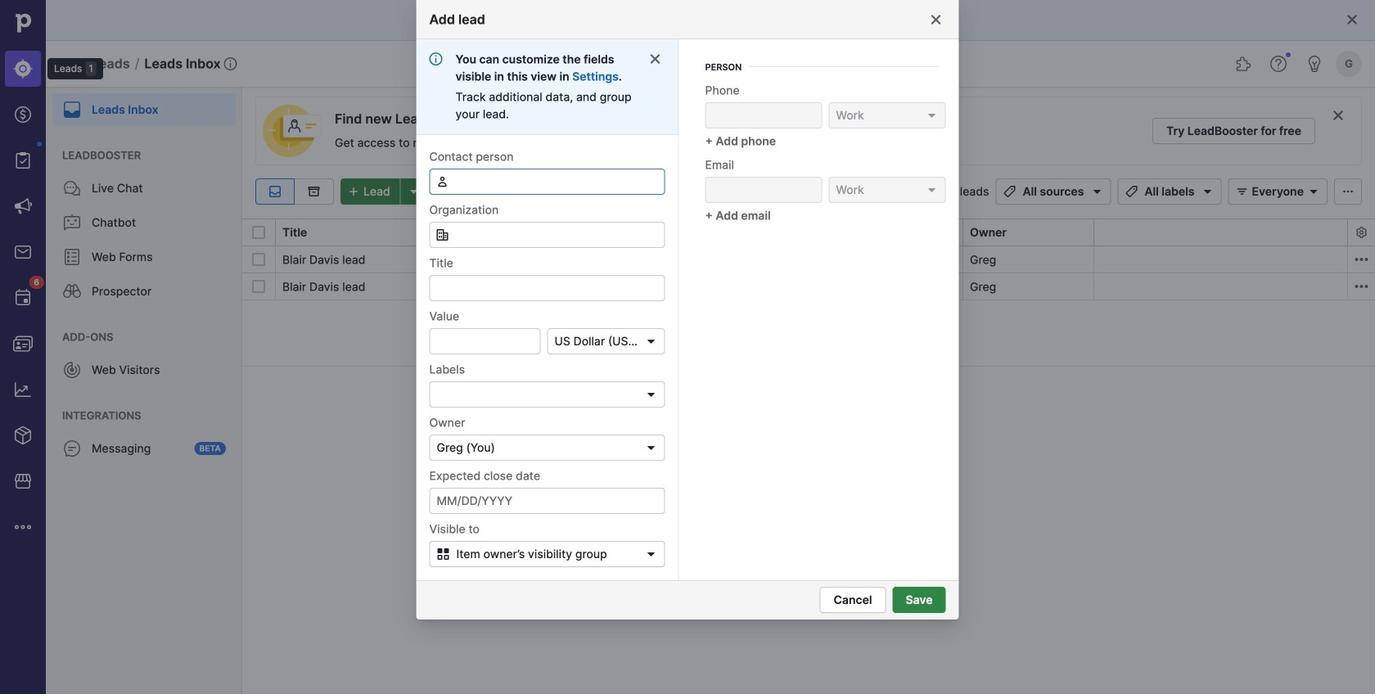 Task type: vqa. For each thing, say whether or not it's contained in the screenshot.
color primary icon within the "Add lead" element
yes



Task type: locate. For each thing, give the bounding box(es) containing it.
2 row from the top
[[242, 273, 1376, 301]]

2 vertical spatial color undefined image
[[62, 282, 82, 301]]

insights image
[[13, 380, 33, 400]]

contacts image
[[13, 334, 33, 354]]

grid
[[242, 218, 1376, 695]]

row
[[242, 247, 1376, 274], [242, 273, 1376, 301]]

home image
[[11, 11, 35, 35]]

quick add image
[[855, 54, 875, 74]]

color info image
[[430, 52, 443, 66]]

None text field
[[706, 102, 823, 129], [706, 177, 823, 203], [430, 275, 665, 301], [706, 102, 823, 129], [706, 177, 823, 203], [430, 275, 665, 301]]

color primary image
[[1346, 13, 1360, 26], [926, 109, 939, 122], [436, 175, 449, 188], [926, 183, 939, 197], [1088, 185, 1108, 198], [1339, 185, 1359, 198], [252, 226, 265, 239], [252, 253, 265, 266], [252, 280, 265, 293], [645, 335, 658, 348], [434, 548, 453, 561], [642, 548, 661, 561]]

1 row from the top
[[242, 247, 1376, 274]]

color secondary image
[[1333, 109, 1346, 122], [1356, 226, 1369, 239], [1353, 277, 1372, 296]]

color primary image
[[649, 52, 662, 66], [344, 185, 364, 198], [1000, 185, 1020, 198], [1122, 185, 1142, 198], [1199, 185, 1218, 198], [1233, 185, 1253, 198], [1305, 185, 1324, 198], [436, 228, 449, 242], [645, 441, 658, 455]]

dialog
[[0, 0, 1376, 695]]

None field
[[829, 102, 946, 129], [430, 169, 665, 195], [829, 177, 946, 203], [430, 222, 665, 248], [547, 328, 665, 355], [430, 382, 665, 408], [430, 435, 665, 461], [829, 102, 946, 129], [430, 169, 665, 195], [829, 177, 946, 203], [430, 222, 665, 248], [547, 328, 665, 355], [430, 435, 665, 461]]

none field open menu
[[430, 382, 665, 408]]

open menu image
[[645, 388, 658, 401]]

0 vertical spatial color undefined image
[[62, 100, 82, 120]]

Search Pipedrive field
[[541, 48, 835, 80]]

color primary image inside add lead element
[[344, 185, 364, 198]]

archive image
[[304, 185, 324, 198]]

color warning image
[[446, 253, 459, 267]]

color undefined image
[[13, 151, 33, 170], [62, 179, 82, 198], [62, 213, 82, 233], [13, 288, 33, 308], [62, 360, 82, 380], [62, 439, 82, 459]]

menu
[[0, 0, 103, 695], [46, 87, 242, 695]]

menu item
[[0, 46, 46, 92], [46, 87, 242, 126]]

color secondary image inside row
[[1353, 277, 1372, 296]]

color undefined image
[[62, 100, 82, 120], [62, 247, 82, 267], [62, 282, 82, 301]]

2 vertical spatial color secondary image
[[1353, 277, 1372, 296]]

1 color undefined image from the top
[[62, 100, 82, 120]]

2 color undefined image from the top
[[62, 247, 82, 267]]

menu toggle image
[[62, 54, 82, 74]]

add lead element
[[341, 179, 427, 205]]

color secondary image
[[1353, 250, 1372, 269]]

deals image
[[13, 105, 33, 124]]

None text field
[[430, 169, 665, 195], [430, 222, 665, 248], [430, 328, 541, 355], [430, 169, 665, 195], [430, 222, 665, 248], [430, 328, 541, 355]]

close image
[[930, 13, 943, 26]]

sales inbox image
[[13, 242, 33, 262]]

quick help image
[[1269, 54, 1289, 74]]

1 vertical spatial color undefined image
[[62, 247, 82, 267]]



Task type: describe. For each thing, give the bounding box(es) containing it.
products image
[[13, 426, 33, 446]]

marketplace image
[[13, 472, 33, 491]]

0 vertical spatial color secondary image
[[1333, 109, 1346, 122]]

campaigns image
[[13, 197, 33, 216]]

add lead options image
[[404, 185, 424, 198]]

more image
[[13, 518, 33, 537]]

1 vertical spatial color secondary image
[[1356, 226, 1369, 239]]

inbox image
[[265, 185, 285, 198]]

leads image
[[13, 59, 33, 79]]

3 color undefined image from the top
[[62, 282, 82, 301]]

MM/DD/YYYY text field
[[430, 488, 665, 514]]

info image
[[224, 57, 237, 70]]

sales assistant image
[[1305, 54, 1325, 74]]



